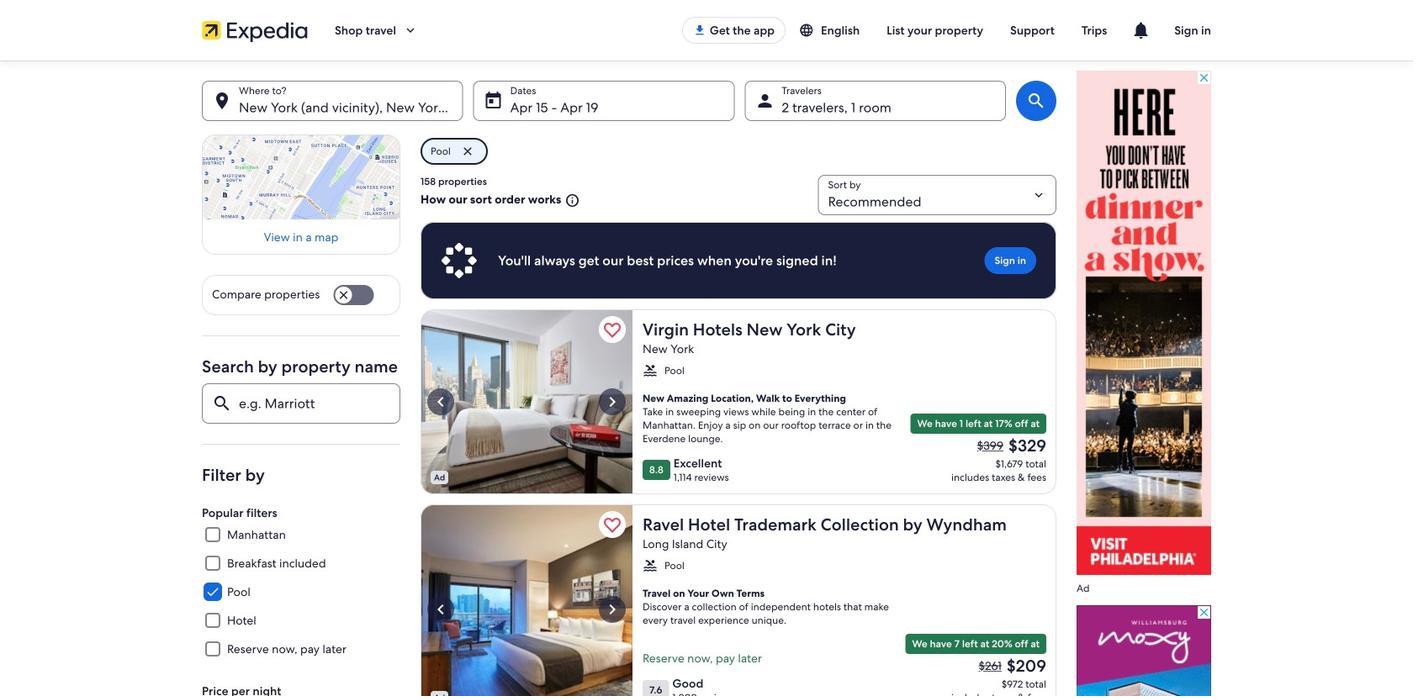 Task type: describe. For each thing, give the bounding box(es) containing it.
download the app button image
[[693, 24, 707, 37]]

1 vertical spatial small image
[[643, 363, 658, 379]]

pool image
[[421, 505, 633, 697]]

show next image for virgin hotels new york city image
[[602, 392, 623, 412]]

exterior image
[[421, 310, 633, 495]]

show previous image for virgin hotels new york city image
[[431, 392, 451, 412]]

communication center icon image
[[1131, 20, 1151, 40]]

search image
[[1026, 91, 1047, 111]]

static map image image
[[202, 135, 400, 220]]

0 vertical spatial small image
[[799, 23, 821, 38]]

expedia logo image
[[202, 19, 308, 42]]



Task type: vqa. For each thing, say whether or not it's contained in the screenshot.
download the app button icon at the left of page
yes



Task type: locate. For each thing, give the bounding box(es) containing it.
0 horizontal spatial small image
[[643, 559, 658, 574]]

small image
[[561, 193, 580, 208], [643, 363, 658, 379]]

0 vertical spatial small image
[[561, 193, 580, 208]]

small image
[[799, 23, 821, 38], [643, 559, 658, 574]]

trailing image
[[403, 23, 418, 38]]

show next image for ravel hotel trademark collection by wyndham image
[[602, 600, 623, 620]]

show previous image for ravel hotel trademark collection by wyndham image
[[431, 600, 451, 620]]

1 vertical spatial small image
[[643, 559, 658, 574]]

1 horizontal spatial small image
[[799, 23, 821, 38]]

0 horizontal spatial small image
[[561, 193, 580, 208]]

1 horizontal spatial small image
[[643, 363, 658, 379]]



